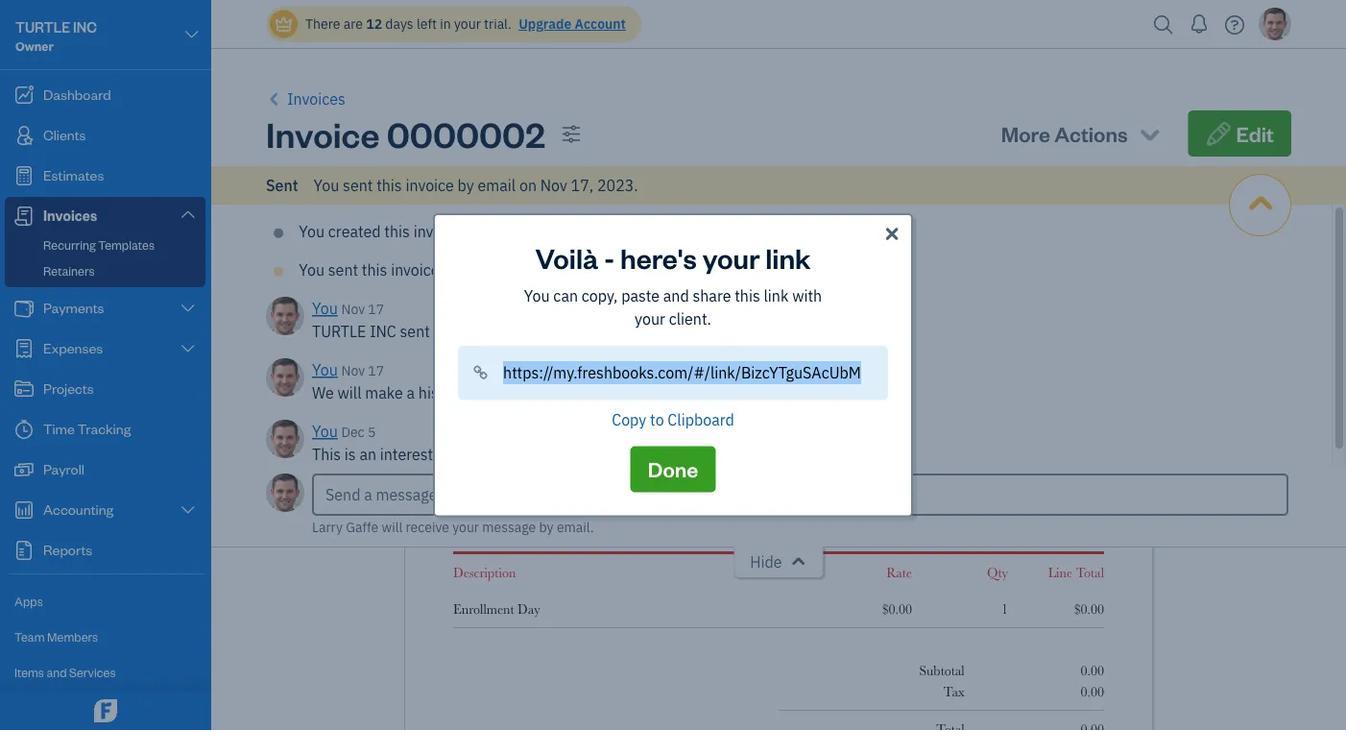 Task type: vqa. For each thing, say whether or not it's contained in the screenshot.
You sent this invoice by email on Nov 17, 2023. sent
yes



Task type: locate. For each thing, give the bounding box(es) containing it.
info image
[[404, 220, 422, 243]]

upgrade
[[519, 15, 572, 33]]

larry gaffe will receive your message by email.
[[312, 518, 594, 536]]

$0.00 right totalling
[[786, 221, 827, 242]]

this for you sent this invoice by email on nov 17, 2023.
[[377, 175, 402, 195]]

by up make
[[458, 175, 474, 195]]

issue
[[889, 443, 916, 458]]

and right 'items'
[[47, 664, 67, 680]]

this right share
[[735, 286, 761, 306]]

you inside you dec 5 this is an interesting sentence.
[[312, 421, 338, 441]]

turtle inc
[[453, 308, 535, 324]]

email for to
[[463, 260, 501, 280]]

1 vertical spatial by
[[443, 260, 460, 280]]

usd
[[831, 223, 856, 241], [922, 495, 950, 510]]

will right we
[[338, 383, 362, 403]]

0 vertical spatial chevron large down image
[[179, 206, 197, 221]]

you link for we
[[312, 358, 338, 381]]

make weird co. has 1 outstanding invoices totalling $0.00 usd
[[430, 221, 856, 242]]

nov up has
[[541, 175, 568, 195]]

you for you nov 17 we will make a historical documentary
[[312, 360, 338, 380]]

0 vertical spatial invoice
[[266, 110, 380, 156]]

0 horizontal spatial inc
[[73, 18, 97, 36]]

edit
[[1237, 120, 1275, 147]]

date
[[844, 443, 870, 458]]

1 horizontal spatial to
[[650, 409, 664, 429]]

17 inside you sent this invoice by email to larry gaffe. nov 17
[[636, 262, 653, 280]]

to right copy on the left of page
[[650, 409, 664, 429]]

invoice up date at bottom
[[844, 422, 883, 437]]

amount
[[844, 495, 889, 510]]

turtle
[[15, 18, 70, 36], [453, 308, 507, 324], [312, 321, 366, 341]]

timer image
[[12, 420, 36, 439]]

you inside you nov 17 we will make a historical documentary
[[312, 360, 338, 380]]

turtle up owner
[[15, 18, 70, 36]]

1 vertical spatial 1
[[1002, 601, 1009, 617]]

3 chevron large down image from the top
[[179, 502, 197, 518]]

sent left you
[[400, 321, 430, 341]]

gaffe.
[[561, 260, 602, 280]]

1 vertical spatial invoice
[[844, 422, 883, 437]]

1 vertical spatial usd
[[922, 495, 950, 510]]

17 up the make
[[368, 362, 384, 379]]

freshbooks image
[[90, 699, 121, 722]]

1 vertical spatial larry
[[312, 518, 343, 536]]

gaffe
[[346, 518, 379, 536]]

0 vertical spatial 1
[[568, 221, 577, 242]]

1 horizontal spatial 1
[[1002, 601, 1009, 617]]

weird
[[470, 221, 510, 242]]

to
[[505, 260, 519, 280], [650, 409, 664, 429]]

12/17/2023
[[1037, 464, 1105, 479]]

Shareable link URL text field
[[492, 361, 873, 384]]

nov inside you created this invoice. nov 17
[[473, 223, 497, 241]]

nov
[[541, 175, 568, 195], [473, 223, 497, 241], [610, 262, 633, 280], [342, 300, 365, 318], [342, 362, 365, 379]]

turtle for turtle inc
[[453, 308, 507, 324]]

payment image
[[12, 299, 36, 318]]

0 vertical spatial by
[[458, 175, 474, 195]]

1 vertical spatial link
[[764, 286, 789, 306]]

invoice for invoice number date of issue
[[844, 422, 883, 437]]

link
[[766, 239, 811, 275], [764, 286, 789, 306]]

a
[[407, 383, 415, 403]]

search image
[[1149, 10, 1180, 39]]

0000002
[[387, 110, 545, 156]]

historical
[[419, 383, 482, 403]]

0 horizontal spatial turtle
[[15, 18, 70, 36]]

pencil image
[[1206, 120, 1233, 147]]

edit link
[[1189, 110, 1292, 157]]

invoice
[[406, 175, 454, 195], [391, 260, 439, 280], [483, 321, 531, 341]]

nov up dec
[[342, 362, 365, 379]]

main element
[[0, 0, 274, 730]]

inc inside turtle inc owner
[[73, 18, 97, 36]]

an inside you nov 17 turtle inc sent you an invoice (0000002) for $0.00 that's due on december 17, 2023
[[462, 321, 479, 341]]

sent up created at the left
[[343, 175, 373, 195]]

invoice up icon link
[[483, 321, 531, 341]]

to inside button
[[650, 409, 664, 429]]

1 vertical spatial chevron large down image
[[179, 301, 197, 316]]

this inside you can copy, paste and share this link with your client.
[[735, 286, 761, 306]]

chevron large down image
[[183, 23, 201, 46], [179, 301, 197, 316]]

0 vertical spatial 17,
[[571, 175, 594, 195]]

1 horizontal spatial inc
[[370, 321, 397, 341]]

invoice down invoices
[[266, 110, 380, 156]]

voilà - here's your link
[[536, 239, 811, 275]]

and inside items and services link
[[47, 664, 67, 680]]

sent down created at the left
[[328, 260, 358, 280]]

2 vertical spatial invoice
[[483, 321, 531, 341]]

done button
[[631, 446, 716, 492]]

5
[[368, 423, 376, 441]]

your
[[454, 15, 481, 33], [703, 239, 760, 275], [635, 309, 666, 329], [453, 518, 479, 536]]

0 vertical spatial you link
[[312, 297, 338, 320]]

you for you nov 17 turtle inc sent you an invoice (0000002) for $0.00 that's due on december 17, 2023
[[312, 298, 338, 318]]

1 vertical spatial 0.00
[[1081, 684, 1105, 699]]

you link up this on the left bottom of the page
[[312, 420, 338, 443]]

2 vertical spatial sent
[[400, 321, 430, 341]]

apps
[[14, 593, 43, 609]]

17 down created at the left
[[368, 300, 384, 318]]

close image
[[882, 222, 902, 245]]

you for you sent this invoice by email on nov 17, 2023.
[[314, 175, 339, 195]]

this left invoice.
[[385, 221, 410, 242]]

1 down qty
[[1002, 601, 1009, 617]]

17, left 2023.
[[571, 175, 594, 195]]

you inside you can copy, paste and share this link with your client.
[[524, 286, 550, 306]]

sent
[[343, 175, 373, 195], [328, 260, 358, 280], [400, 321, 430, 341]]

0 horizontal spatial 17,
[[571, 175, 594, 195]]

apps link
[[5, 585, 206, 619]]

link left with
[[764, 286, 789, 306]]

circle image for you sent this invoice by email to larry gaffe.
[[274, 264, 284, 279]]

we
[[312, 383, 334, 403]]

17 inside you created this invoice. nov 17
[[500, 223, 516, 241]]

1 vertical spatial will
[[382, 518, 403, 536]]

0 vertical spatial invoice
[[406, 175, 454, 195]]

invoice 0000002
[[266, 110, 545, 156]]

team members link
[[5, 621, 206, 654]]

$0.00 down 12/17/2023
[[1066, 491, 1105, 511]]

email for on
[[478, 175, 516, 195]]

email down weird
[[463, 260, 501, 280]]

usd inside the make weird co. has 1 outstanding invoices totalling $0.00 usd
[[831, 223, 856, 241]]

1 vertical spatial chevron large down image
[[179, 341, 197, 356]]

0 vertical spatial usd
[[831, 223, 856, 241]]

0 vertical spatial will
[[338, 383, 362, 403]]

nov inside you sent this invoice by email to larry gaffe. nov 17
[[610, 262, 633, 280]]

an
[[462, 321, 479, 341], [360, 444, 377, 464]]

an right you
[[462, 321, 479, 341]]

2 vertical spatial chevron large down image
[[179, 502, 197, 518]]

turtle inside turtle inc owner
[[15, 18, 70, 36]]

interesting
[[380, 444, 454, 464]]

1 you link from the top
[[312, 297, 338, 320]]

usd left close image
[[831, 223, 856, 241]]

1 vertical spatial and
[[47, 664, 67, 680]]

on right due
[[753, 321, 770, 341]]

17,
[[571, 175, 594, 195], [849, 321, 872, 341]]

0 horizontal spatial an
[[360, 444, 377, 464]]

circle image
[[274, 225, 284, 241], [274, 264, 284, 279]]

turtle up we
[[312, 321, 366, 341]]

larry up can
[[523, 260, 558, 280]]

1 horizontal spatial larry
[[523, 260, 558, 280]]

copy to clipboard
[[612, 409, 735, 429]]

nov right make
[[473, 223, 497, 241]]

usd right due
[[922, 495, 950, 510]]

larry
[[523, 260, 558, 280], [312, 518, 343, 536]]

17, inside you nov 17 turtle inc sent you an invoice (0000002) for $0.00 that's due on december 17, 2023
[[849, 321, 872, 341]]

1 horizontal spatial on
[[753, 321, 770, 341]]

sent for you sent this invoice by email to larry gaffe. nov 17
[[328, 260, 358, 280]]

chevron large down image
[[179, 206, 197, 221], [179, 341, 197, 356], [179, 502, 197, 518]]

2 horizontal spatial inc
[[511, 308, 535, 324]]

0 horizontal spatial and
[[47, 664, 67, 680]]

1 vertical spatial on
[[753, 321, 770, 341]]

you
[[314, 175, 339, 195], [299, 221, 325, 242], [299, 260, 325, 280], [524, 286, 550, 306], [312, 298, 338, 318], [312, 360, 338, 380], [312, 421, 338, 441]]

0.00
[[1081, 663, 1105, 678], [1081, 684, 1105, 699]]

0 horizontal spatial on
[[520, 175, 537, 195]]

1 horizontal spatial and
[[664, 286, 689, 306]]

on up co.
[[520, 175, 537, 195]]

1 horizontal spatial an
[[462, 321, 479, 341]]

1 horizontal spatial 17,
[[849, 321, 872, 341]]

0 vertical spatial 0.00
[[1081, 663, 1105, 678]]

nov up paste
[[610, 262, 633, 280]]

that's
[[681, 321, 720, 341]]

0 vertical spatial an
[[462, 321, 479, 341]]

17 inside you nov 17 we will make a historical documentary
[[368, 362, 384, 379]]

this up you created this invoice. nov 17 in the top left of the page
[[377, 175, 402, 195]]

items
[[14, 664, 44, 680]]

an right 'is'
[[360, 444, 377, 464]]

by left email.
[[539, 518, 554, 536]]

sent
[[266, 175, 298, 195]]

1 horizontal spatial turtle
[[312, 321, 366, 341]]

will
[[338, 383, 362, 403], [382, 518, 403, 536]]

share
[[693, 286, 731, 306]]

invoice for on
[[406, 175, 454, 195]]

1 vertical spatial 17,
[[849, 321, 872, 341]]

inc
[[73, 18, 97, 36], [511, 308, 535, 324], [370, 321, 397, 341]]

this down created at the left
[[362, 260, 387, 280]]

17, left the 2023
[[849, 321, 872, 341]]

invoice for to
[[391, 260, 439, 280]]

17 inside you nov 17 turtle inc sent you an invoice (0000002) for $0.00 that's due on december 17, 2023
[[368, 300, 384, 318]]

and up client.
[[664, 286, 689, 306]]

0 horizontal spatial invoice
[[266, 110, 380, 156]]

on inside you nov 17 turtle inc sent you an invoice (0000002) for $0.00 that's due on december 17, 2023
[[753, 321, 770, 341]]

will right gaffe
[[382, 518, 403, 536]]

1 circle image from the top
[[274, 225, 284, 241]]

2 you link from the top
[[312, 358, 338, 381]]

invoice
[[266, 110, 380, 156], [844, 422, 883, 437]]

invoice down 'info' image
[[391, 260, 439, 280]]

dashboard image
[[12, 85, 36, 105]]

will inside you nov 17 we will make a historical documentary
[[338, 383, 362, 403]]

on
[[520, 175, 537, 195], [753, 321, 770, 341]]

you link up we
[[312, 358, 338, 381]]

message
[[483, 518, 536, 536]]

1 vertical spatial invoice
[[391, 260, 439, 280]]

1 horizontal spatial invoice
[[844, 422, 883, 437]]

invoice inside invoice number date of issue
[[844, 422, 883, 437]]

amount due usd )
[[844, 495, 953, 510]]

0 vertical spatial larry
[[523, 260, 558, 280]]

0 horizontal spatial usd
[[831, 223, 856, 241]]

1
[[568, 221, 577, 242], [1002, 601, 1009, 617]]

you nov 17 we will make a historical documentary
[[312, 360, 577, 403]]

you inside you nov 17 turtle inc sent you an invoice (0000002) for $0.00 that's due on december 17, 2023
[[312, 298, 338, 318]]

team
[[14, 629, 45, 645]]

email up weird
[[478, 175, 516, 195]]

1 chevron large down image from the top
[[179, 206, 197, 221]]

1 right has
[[568, 221, 577, 242]]

line
[[1049, 565, 1073, 580]]

you link
[[312, 297, 338, 320], [312, 358, 338, 381], [312, 420, 338, 443]]

totalling
[[726, 221, 782, 242]]

0 vertical spatial circle image
[[274, 225, 284, 241]]

2 vertical spatial you link
[[312, 420, 338, 443]]

1 vertical spatial you link
[[312, 358, 338, 381]]

1 vertical spatial circle image
[[274, 264, 284, 279]]

by down make
[[443, 260, 460, 280]]

nov down created at the left
[[342, 300, 365, 318]]

inc inside you nov 17 turtle inc sent you an invoice (0000002) for $0.00 that's due on december 17, 2023
[[370, 321, 397, 341]]

you link down created at the left
[[312, 297, 338, 320]]

you can copy, paste and share this link with your client.
[[524, 286, 822, 329]]

2023
[[875, 321, 912, 341]]

here's
[[620, 239, 697, 275]]

invoice up invoice.
[[406, 175, 454, 195]]

voilà
[[536, 239, 599, 275]]

has
[[540, 221, 564, 242]]

3 you link from the top
[[312, 420, 338, 443]]

by
[[458, 175, 474, 195], [443, 260, 460, 280], [539, 518, 554, 536]]

chevron large down image for chart 'icon'
[[179, 502, 197, 518]]

2 chevron large down image from the top
[[179, 341, 197, 356]]

-
[[604, 239, 615, 275]]

icon link image
[[474, 361, 488, 384]]

this for you created this invoice. nov 17
[[385, 221, 410, 242]]

0 horizontal spatial will
[[338, 383, 362, 403]]

0 horizontal spatial larry
[[312, 518, 343, 536]]

enrollment
[[453, 601, 514, 617]]

to down co.
[[505, 260, 519, 280]]

2 circle image from the top
[[274, 264, 284, 279]]

you for you dec 5 this is an interesting sentence.
[[312, 421, 338, 441]]

0 vertical spatial sent
[[343, 175, 373, 195]]

0 vertical spatial email
[[478, 175, 516, 195]]

1 vertical spatial an
[[360, 444, 377, 464]]

0 vertical spatial and
[[664, 286, 689, 306]]

1 vertical spatial to
[[650, 409, 664, 429]]

2 horizontal spatial turtle
[[453, 308, 507, 324]]

17
[[500, 223, 516, 241], [636, 262, 653, 280], [368, 300, 384, 318], [368, 362, 384, 379]]

17 left has
[[500, 223, 516, 241]]

turtle inc owner
[[15, 18, 97, 54]]

email.
[[557, 518, 594, 536]]

rate
[[887, 565, 913, 580]]

17 up paste
[[636, 262, 653, 280]]

turtle down you sent this invoice by email to larry gaffe. nov 17
[[453, 308, 507, 324]]

owner
[[15, 38, 54, 54]]

expense image
[[12, 339, 36, 358]]

$0.00 right for
[[636, 321, 677, 341]]

your down paste
[[635, 309, 666, 329]]

1 vertical spatial email
[[463, 260, 501, 280]]

larry left gaffe
[[312, 518, 343, 536]]

link up with
[[766, 239, 811, 275]]

done
[[648, 455, 699, 482]]

0 horizontal spatial to
[[505, 260, 519, 280]]

inc for turtle inc
[[511, 308, 535, 324]]

1 vertical spatial sent
[[328, 260, 358, 280]]



Task type: describe. For each thing, give the bounding box(es) containing it.
with
[[793, 286, 822, 306]]

invoices button
[[266, 87, 346, 110]]

0 vertical spatial on
[[520, 175, 537, 195]]

turtle inside you nov 17 turtle inc sent you an invoice (0000002) for $0.00 that's due on december 17, 2023
[[312, 321, 366, 341]]

can
[[554, 286, 578, 306]]

this
[[312, 444, 341, 464]]

make
[[365, 383, 403, 403]]

invoices
[[287, 89, 346, 109]]

you sent this invoice by email on nov 17, 2023.
[[314, 175, 638, 195]]

chevron large down image for invoice icon
[[179, 206, 197, 221]]

sentence.
[[458, 444, 525, 464]]

services
[[69, 664, 116, 680]]

you for you sent this invoice by email to larry gaffe. nov 17
[[299, 260, 325, 280]]

2023.
[[597, 175, 638, 195]]

chart image
[[12, 500, 36, 520]]

copy to clipboard button
[[612, 408, 735, 431]]

number
[[887, 422, 932, 437]]

invoices
[[666, 221, 722, 242]]

documentary
[[486, 383, 577, 403]]

is
[[345, 444, 356, 464]]

enrollment day
[[453, 601, 540, 617]]

your up share
[[703, 239, 760, 275]]

you nov 17 turtle inc sent you an invoice (0000002) for $0.00 that's due on december 17, 2023
[[312, 298, 912, 341]]

in
[[440, 15, 451, 33]]

due
[[892, 495, 915, 510]]

turtle for turtle inc owner
[[15, 18, 70, 36]]

by for to
[[443, 260, 460, 280]]

$0.00 inside you nov 17 turtle inc sent you an invoice (0000002) for $0.00 that's due on december 17, 2023
[[636, 321, 677, 341]]

copy
[[612, 409, 647, 429]]

dec
[[342, 423, 365, 441]]

0 vertical spatial chevron large down image
[[183, 23, 201, 46]]

12
[[366, 15, 382, 33]]

0.00 0.00
[[1081, 663, 1105, 699]]

day
[[518, 601, 540, 617]]

nov inside you nov 17 we will make a historical documentary
[[342, 362, 365, 379]]

nov inside you nov 17 turtle inc sent you an invoice (0000002) for $0.00 that's due on december 17, 2023
[[342, 300, 365, 318]]

2 0.00 from the top
[[1081, 684, 1105, 699]]

clipboard
[[668, 409, 735, 429]]

upgrade account link
[[515, 15, 626, 33]]

circle image for you created this invoice.
[[274, 225, 284, 241]]

make
[[430, 221, 467, 242]]

)
[[950, 495, 953, 510]]

you for you can copy, paste and share this link with your client.
[[524, 286, 550, 306]]

project image
[[12, 379, 36, 399]]

total
[[1076, 565, 1105, 580]]

items and services link
[[5, 656, 206, 690]]

team members
[[14, 629, 98, 645]]

Send a message text field
[[312, 474, 1289, 516]]

created
[[328, 221, 381, 242]]

money image
[[12, 460, 36, 479]]

crown image
[[274, 14, 294, 34]]

client image
[[12, 126, 36, 145]]

an inside you dec 5 this is an interesting sentence.
[[360, 444, 377, 464]]

you link for this
[[312, 420, 338, 443]]

0 vertical spatial to
[[505, 260, 519, 280]]

for
[[613, 321, 633, 341]]

voilà - here's your link dialog
[[0, 190, 1347, 540]]

1 horizontal spatial will
[[382, 518, 403, 536]]

subtotal tax
[[920, 663, 965, 699]]

qty
[[987, 565, 1009, 580]]

$0.00 down rate at the right
[[882, 601, 913, 617]]

receive
[[406, 518, 449, 536]]

december
[[774, 321, 845, 341]]

go to help image
[[1220, 10, 1251, 39]]

you created this invoice. nov 17
[[299, 221, 516, 242]]

$0.00 down total
[[1075, 601, 1105, 617]]

paste
[[622, 286, 660, 306]]

copy,
[[582, 286, 618, 306]]

invoice for invoice 0000002
[[266, 110, 380, 156]]

tax
[[944, 684, 965, 699]]

(0000002)
[[535, 321, 610, 341]]

subtotal
[[920, 663, 965, 678]]

2 vertical spatial by
[[539, 518, 554, 536]]

client.
[[669, 309, 712, 329]]

account
[[575, 15, 626, 33]]

sent inside you nov 17 turtle inc sent you an invoice (0000002) for $0.00 that's due on december 17, 2023
[[400, 321, 430, 341]]

you
[[434, 321, 459, 341]]

you sent this invoice by email to larry gaffe. nov 17
[[299, 260, 653, 280]]

0 vertical spatial link
[[766, 239, 811, 275]]

1 0.00 from the top
[[1081, 663, 1105, 678]]

you link for turtle
[[312, 297, 338, 320]]

by for on
[[458, 175, 474, 195]]

there
[[305, 15, 340, 33]]

report image
[[12, 541, 36, 560]]

left
[[417, 15, 437, 33]]

invoice image
[[12, 207, 36, 226]]

this for you sent this invoice by email to larry gaffe. nov 17
[[362, 260, 387, 280]]

and inside you can copy, paste and share this link with your client.
[[664, 286, 689, 306]]

you dec 5 this is an interesting sentence.
[[312, 421, 525, 464]]

members
[[47, 629, 98, 645]]

are
[[344, 15, 363, 33]]

1 horizontal spatial usd
[[922, 495, 950, 510]]

link inside you can copy, paste and share this link with your client.
[[764, 286, 789, 306]]

invoice inside you nov 17 turtle inc sent you an invoice (0000002) for $0.00 that's due on december 17, 2023
[[483, 321, 531, 341]]

chevronleft image
[[266, 87, 284, 110]]

your right receive
[[453, 518, 479, 536]]

sent for you sent this invoice by email on nov 17, 2023.
[[343, 175, 373, 195]]

trial.
[[484, 15, 512, 33]]

of
[[874, 443, 885, 458]]

estimate image
[[12, 166, 36, 185]]

your right "in" at the left of the page
[[454, 15, 481, 33]]

your inside you can copy, paste and share this link with your client.
[[635, 309, 666, 329]]

outstanding
[[581, 221, 663, 242]]

invoice.
[[414, 221, 466, 242]]

there are 12 days left in your trial. upgrade account
[[305, 15, 626, 33]]

co.
[[514, 221, 536, 242]]

1 outstanding invoices button
[[568, 220, 722, 243]]

items and services
[[14, 664, 116, 680]]

chevron large down image for expense image
[[179, 341, 197, 356]]

you for you created this invoice. nov 17
[[299, 221, 325, 242]]

0 horizontal spatial 1
[[568, 221, 577, 242]]

inc for turtle inc owner
[[73, 18, 97, 36]]



